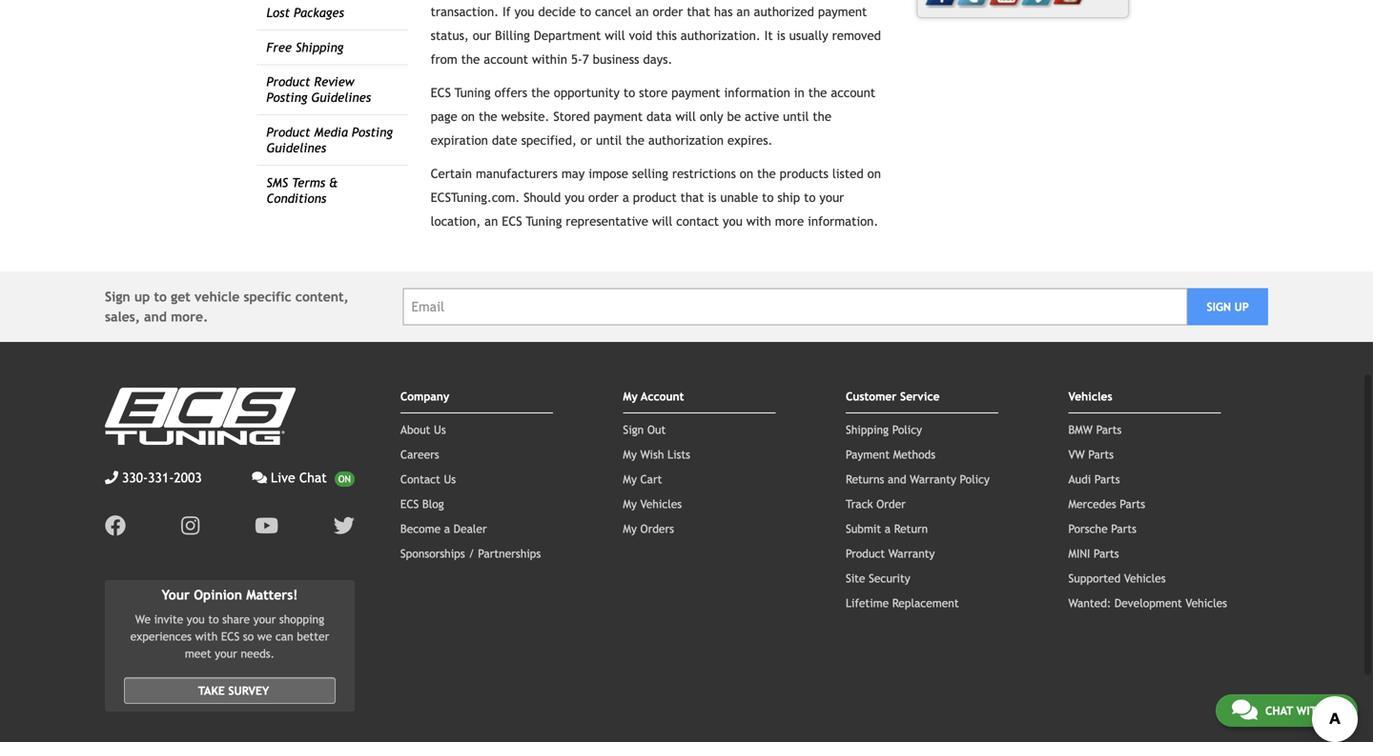 Task type: vqa. For each thing, say whether or not it's contained in the screenshot.
the X
no



Task type: locate. For each thing, give the bounding box(es) containing it.
product media posting guidelines link
[[266, 125, 393, 156]]

Email email field
[[403, 289, 1188, 326]]

comments image left chat with us
[[1232, 699, 1258, 722]]

vehicles up 'bmw parts' link
[[1069, 390, 1113, 404]]

posting down free
[[266, 90, 307, 105]]

until down 'in'
[[783, 109, 809, 124]]

0 vertical spatial and
[[144, 310, 167, 325]]

0 horizontal spatial a
[[444, 523, 450, 536]]

payment up only
[[672, 85, 721, 100]]

ecs left so
[[221, 630, 240, 644]]

shipping up payment
[[846, 424, 889, 437]]

will
[[676, 109, 696, 124], [652, 214, 673, 229]]

2 vertical spatial product
[[846, 548, 885, 561]]

posting for product review posting guidelines
[[266, 90, 307, 105]]

up inside button
[[1235, 301, 1249, 314]]

supported
[[1069, 572, 1121, 586]]

guidelines up terms
[[266, 141, 326, 156]]

wanted: development vehicles
[[1069, 597, 1227, 610]]

4 my from the top
[[623, 498, 637, 511]]

take survey link
[[124, 678, 336, 705]]

parts down porsche parts link
[[1094, 548, 1119, 561]]

comments image
[[252, 472, 267, 485], [1232, 699, 1258, 722]]

is
[[708, 190, 717, 205]]

a right order
[[623, 190, 629, 205]]

on up unable
[[740, 167, 753, 181]]

1 vertical spatial policy
[[960, 473, 990, 487]]

payment methods
[[846, 448, 936, 462]]

account
[[831, 85, 876, 100]]

parts
[[1096, 424, 1122, 437], [1089, 448, 1114, 462], [1095, 473, 1120, 487], [1120, 498, 1145, 511], [1111, 523, 1137, 536], [1094, 548, 1119, 561]]

with
[[747, 214, 771, 229], [195, 630, 218, 644], [1297, 705, 1325, 718]]

to left share
[[208, 613, 219, 626]]

posting inside product review posting guidelines
[[266, 90, 307, 105]]

policy
[[892, 424, 922, 437], [960, 473, 990, 487]]

0 horizontal spatial tuning
[[455, 85, 491, 100]]

1 vertical spatial will
[[652, 214, 673, 229]]

the right 'in'
[[808, 85, 827, 100]]

us for about us
[[434, 424, 446, 437]]

the up date on the top left of the page
[[479, 109, 497, 124]]

1 vertical spatial product
[[266, 125, 310, 140]]

vehicles
[[1069, 390, 1113, 404], [640, 498, 682, 511], [1124, 572, 1166, 586], [1186, 597, 1227, 610]]

sign for sign out
[[623, 424, 644, 437]]

shipping
[[296, 40, 344, 55], [846, 424, 889, 437]]

audi parts
[[1069, 473, 1120, 487]]

a inside the certain manufacturers may impose selling restrictions on the products listed on ecstuning.com. should you order a product that is unable to ship to your location, an ecs tuning representative will contact you with more information.
[[623, 190, 629, 205]]

1 horizontal spatial posting
[[352, 125, 393, 140]]

shipping policy
[[846, 424, 922, 437]]

payment down the opportunity
[[594, 109, 643, 124]]

to left the get
[[154, 290, 167, 305]]

tuning
[[455, 85, 491, 100], [526, 214, 562, 229]]

sign up button
[[1188, 289, 1268, 326]]

comments image left live
[[252, 472, 267, 485]]

0 vertical spatial shipping
[[296, 40, 344, 55]]

0 horizontal spatial shipping
[[296, 40, 344, 55]]

0 vertical spatial tuning
[[455, 85, 491, 100]]

your up information.
[[820, 190, 844, 205]]

payment
[[672, 85, 721, 100], [594, 109, 643, 124]]

a left return
[[885, 523, 891, 536]]

0 vertical spatial product
[[266, 75, 310, 89]]

up for sign up to get vehicle specific content, sales, and more.
[[134, 290, 150, 305]]

ecs
[[431, 85, 451, 100], [502, 214, 522, 229], [400, 498, 419, 511], [221, 630, 240, 644]]

sms terms & conditions
[[266, 176, 338, 206]]

product warranty link
[[846, 548, 935, 561]]

1 horizontal spatial will
[[676, 109, 696, 124]]

product media posting guidelines
[[266, 125, 393, 156]]

1 horizontal spatial shipping
[[846, 424, 889, 437]]

expiration
[[431, 133, 488, 148]]

1 horizontal spatial until
[[783, 109, 809, 124]]

mercedes parts link
[[1069, 498, 1145, 511]]

to inside sign up to get vehicle specific content, sales, and more.
[[154, 290, 167, 305]]

ship
[[778, 190, 800, 205]]

1 horizontal spatial tuning
[[526, 214, 562, 229]]

customer
[[846, 390, 897, 404]]

sign out
[[623, 424, 666, 437]]

product inside product media posting guidelines
[[266, 125, 310, 140]]

the up selling
[[626, 133, 645, 148]]

careers link
[[400, 448, 439, 462]]

1 my from the top
[[623, 390, 638, 404]]

on right page
[[461, 109, 475, 124]]

lifetime replacement link
[[846, 597, 959, 610]]

we invite you to share your shopping experiences with ecs so we can better meet your needs.
[[130, 613, 329, 661]]

0 vertical spatial posting
[[266, 90, 307, 105]]

on
[[461, 109, 475, 124], [740, 167, 753, 181], [868, 167, 881, 181]]

ecs inside 'we invite you to share your shopping experiences with ecs so we can better meet your needs.'
[[221, 630, 240, 644]]

chat with us
[[1265, 705, 1342, 718]]

0 horizontal spatial chat
[[299, 471, 327, 486]]

2 vertical spatial with
[[1297, 705, 1325, 718]]

2 horizontal spatial sign
[[1207, 301, 1231, 314]]

posting
[[266, 90, 307, 105], [352, 125, 393, 140]]

phone image
[[105, 472, 118, 485]]

a left dealer
[[444, 523, 450, 536]]

ecs up page
[[431, 85, 451, 100]]

parts right vw at the bottom right
[[1089, 448, 1114, 462]]

1 horizontal spatial payment
[[672, 85, 721, 100]]

my left orders
[[623, 523, 637, 536]]

us
[[434, 424, 446, 437], [444, 473, 456, 487], [1328, 705, 1342, 718]]

sponsorships / partnerships link
[[400, 548, 541, 561]]

selling
[[632, 167, 668, 181]]

0 horizontal spatial you
[[187, 613, 205, 626]]

and
[[144, 310, 167, 325], [888, 473, 907, 487]]

0 vertical spatial chat
[[299, 471, 327, 486]]

0 vertical spatial with
[[747, 214, 771, 229]]

sign out link
[[623, 424, 666, 437]]

take survey button
[[124, 678, 336, 705]]

only
[[700, 109, 723, 124]]

1 horizontal spatial sign
[[623, 424, 644, 437]]

product inside product review posting guidelines
[[266, 75, 310, 89]]

you down unable
[[723, 214, 743, 229]]

1 vertical spatial posting
[[352, 125, 393, 140]]

1 vertical spatial chat
[[1265, 705, 1293, 718]]

tuning inside ecs tuning offers the opportunity to store payment information in the account page on the website. stored payment data will only be active until the expiration date specified, or until the authorization expires.
[[455, 85, 491, 100]]

my left wish
[[623, 448, 637, 462]]

1 vertical spatial us
[[444, 473, 456, 487]]

more.
[[171, 310, 208, 325]]

stored
[[553, 109, 590, 124]]

bmw parts
[[1069, 424, 1122, 437]]

1 vertical spatial payment
[[594, 109, 643, 124]]

2 my from the top
[[623, 448, 637, 462]]

0 horizontal spatial up
[[134, 290, 150, 305]]

porsche parts
[[1069, 523, 1137, 536]]

product down free
[[266, 75, 310, 89]]

guidelines down review
[[311, 90, 371, 105]]

0 vertical spatial your
[[820, 190, 844, 205]]

your right meet
[[215, 647, 237, 661]]

will inside the certain manufacturers may impose selling restrictions on the products listed on ecstuning.com. should you order a product that is unable to ship to your location, an ecs tuning representative will contact you with more information.
[[652, 214, 673, 229]]

track order link
[[846, 498, 906, 511]]

my for my wish lists
[[623, 448, 637, 462]]

the up the website.
[[531, 85, 550, 100]]

sign inside button
[[1207, 301, 1231, 314]]

product warranty
[[846, 548, 935, 561]]

return
[[894, 523, 928, 536]]

the down account
[[813, 109, 832, 124]]

conditions
[[266, 191, 326, 206]]

will up the authorization
[[676, 109, 696, 124]]

1 horizontal spatial up
[[1235, 301, 1249, 314]]

2 horizontal spatial on
[[868, 167, 881, 181]]

my left cart
[[623, 473, 637, 487]]

ecs inside ecs tuning offers the opportunity to store payment information in the account page on the website. stored payment data will only be active until the expiration date specified, or until the authorization expires.
[[431, 85, 451, 100]]

guidelines inside product review posting guidelines
[[311, 90, 371, 105]]

will inside ecs tuning offers the opportunity to store payment information in the account page on the website. stored payment data will only be active until the expiration date specified, or until the authorization expires.
[[676, 109, 696, 124]]

my left account
[[623, 390, 638, 404]]

to right ship
[[804, 190, 816, 205]]

needs.
[[241, 647, 275, 661]]

parts up porsche parts link
[[1120, 498, 1145, 511]]

0 horizontal spatial on
[[461, 109, 475, 124]]

tuning up page
[[455, 85, 491, 100]]

posting right media at the top of page
[[352, 125, 393, 140]]

comments image inside chat with us link
[[1232, 699, 1258, 722]]

1 vertical spatial until
[[596, 133, 622, 148]]

you inside 'we invite you to share your shopping experiences with ecs so we can better meet your needs.'
[[187, 613, 205, 626]]

0 vertical spatial us
[[434, 424, 446, 437]]

youtube logo image
[[255, 516, 278, 537]]

0 horizontal spatial policy
[[892, 424, 922, 437]]

vw parts link
[[1069, 448, 1114, 462]]

expires.
[[728, 133, 773, 148]]

posting inside product media posting guidelines
[[352, 125, 393, 140]]

5 my from the top
[[623, 523, 637, 536]]

you down may
[[565, 190, 585, 205]]

warranty down return
[[889, 548, 935, 561]]

1 horizontal spatial with
[[747, 214, 771, 229]]

offers
[[495, 85, 528, 100]]

and up order at bottom right
[[888, 473, 907, 487]]

3 my from the top
[[623, 473, 637, 487]]

tuning down should
[[526, 214, 562, 229]]

to left store
[[624, 85, 635, 100]]

until right the or
[[596, 133, 622, 148]]

replacement
[[892, 597, 959, 610]]

0 vertical spatial will
[[676, 109, 696, 124]]

you right invite
[[187, 613, 205, 626]]

ecs right an
[[502, 214, 522, 229]]

2 vertical spatial you
[[187, 613, 205, 626]]

information.
[[808, 214, 879, 229]]

1 vertical spatial tuning
[[526, 214, 562, 229]]

0 vertical spatial policy
[[892, 424, 922, 437]]

posting for product media posting guidelines
[[352, 125, 393, 140]]

your opinion matters!
[[162, 588, 298, 603]]

guidelines for review
[[311, 90, 371, 105]]

shipping down packages
[[296, 40, 344, 55]]

free shipping link
[[266, 40, 344, 55]]

1 horizontal spatial comments image
[[1232, 699, 1258, 722]]

1 horizontal spatial and
[[888, 473, 907, 487]]

product for product warranty
[[846, 548, 885, 561]]

listed
[[832, 167, 864, 181]]

0 horizontal spatial will
[[652, 214, 673, 229]]

customer service
[[846, 390, 940, 404]]

contact
[[676, 214, 719, 229]]

0 vertical spatial you
[[565, 190, 585, 205]]

order
[[588, 190, 619, 205]]

0 horizontal spatial payment
[[594, 109, 643, 124]]

&
[[329, 176, 338, 190]]

careers
[[400, 448, 439, 462]]

sms terms & conditions link
[[266, 176, 338, 206]]

parts right bmw
[[1096, 424, 1122, 437]]

terms
[[292, 176, 325, 190]]

warranty down methods
[[910, 473, 956, 487]]

and right sales,
[[144, 310, 167, 325]]

my orders link
[[623, 523, 674, 536]]

1 vertical spatial with
[[195, 630, 218, 644]]

0 horizontal spatial your
[[215, 647, 237, 661]]

sms
[[266, 176, 288, 190]]

1 vertical spatial guidelines
[[266, 141, 326, 156]]

my vehicles link
[[623, 498, 682, 511]]

2 vertical spatial us
[[1328, 705, 1342, 718]]

vehicles up 'wanted: development vehicles'
[[1124, 572, 1166, 586]]

a for customer service
[[885, 523, 891, 536]]

supported vehicles link
[[1069, 572, 1166, 586]]

product left media at the top of page
[[266, 125, 310, 140]]

on inside ecs tuning offers the opportunity to store payment information in the account page on the website. stored payment data will only be active until the expiration date specified, or until the authorization expires.
[[461, 109, 475, 124]]

up inside sign up to get vehicle specific content, sales, and more.
[[134, 290, 150, 305]]

audi parts link
[[1069, 473, 1120, 487]]

submit a return link
[[846, 523, 928, 536]]

parts down mercedes parts
[[1111, 523, 1137, 536]]

twitter logo image
[[334, 516, 355, 537]]

will down product
[[652, 214, 673, 229]]

become a dealer link
[[400, 523, 487, 536]]

up for sign up
[[1235, 301, 1249, 314]]

0 horizontal spatial sign
[[105, 290, 130, 305]]

1 horizontal spatial a
[[623, 190, 629, 205]]

2 horizontal spatial you
[[723, 214, 743, 229]]

to inside ecs tuning offers the opportunity to store payment information in the account page on the website. stored payment data will only be active until the expiration date specified, or until the authorization expires.
[[624, 85, 635, 100]]

0 horizontal spatial comments image
[[252, 472, 267, 485]]

1 vertical spatial comments image
[[1232, 699, 1258, 722]]

1 vertical spatial warranty
[[889, 548, 935, 561]]

sign inside sign up to get vehicle specific content, sales, and more.
[[105, 290, 130, 305]]

the up unable
[[757, 167, 776, 181]]

my
[[623, 390, 638, 404], [623, 448, 637, 462], [623, 473, 637, 487], [623, 498, 637, 511], [623, 523, 637, 536]]

2 horizontal spatial your
[[820, 190, 844, 205]]

2 horizontal spatial a
[[885, 523, 891, 536]]

parts for audi parts
[[1095, 473, 1120, 487]]

1 horizontal spatial your
[[253, 613, 276, 626]]

my down my cart
[[623, 498, 637, 511]]

0 horizontal spatial with
[[195, 630, 218, 644]]

my cart link
[[623, 473, 662, 487]]

0 horizontal spatial posting
[[266, 90, 307, 105]]

data
[[647, 109, 672, 124]]

1 horizontal spatial you
[[565, 190, 585, 205]]

0 vertical spatial guidelines
[[311, 90, 371, 105]]

product down submit
[[846, 548, 885, 561]]

active
[[745, 109, 779, 124]]

we
[[135, 613, 151, 626]]

331-
[[148, 471, 174, 486]]

comments image inside live chat link
[[252, 472, 267, 485]]

0 horizontal spatial and
[[144, 310, 167, 325]]

parts up mercedes parts
[[1095, 473, 1120, 487]]

1 horizontal spatial policy
[[960, 473, 990, 487]]

guidelines inside product media posting guidelines
[[266, 141, 326, 156]]

1 vertical spatial you
[[723, 214, 743, 229]]

1 vertical spatial shipping
[[846, 424, 889, 437]]

mini parts link
[[1069, 548, 1119, 561]]

my vehicles
[[623, 498, 682, 511]]

0 vertical spatial comments image
[[252, 472, 267, 485]]

dealer
[[454, 523, 487, 536]]

on right the listed
[[868, 167, 881, 181]]

your up we
[[253, 613, 276, 626]]

account
[[641, 390, 684, 404]]



Task type: describe. For each thing, give the bounding box(es) containing it.
with inside the certain manufacturers may impose selling restrictions on the products listed on ecstuning.com. should you order a product that is unable to ship to your location, an ecs tuning representative will contact you with more information.
[[747, 214, 771, 229]]

representative
[[566, 214, 648, 229]]

chat with us link
[[1216, 695, 1358, 728]]

audi
[[1069, 473, 1091, 487]]

live chat
[[271, 471, 327, 486]]

service
[[900, 390, 940, 404]]

vw parts
[[1069, 448, 1114, 462]]

my for my orders
[[623, 523, 637, 536]]

product for product review posting guidelines
[[266, 75, 310, 89]]

be
[[727, 109, 741, 124]]

share
[[222, 613, 250, 626]]

comments image for live
[[252, 472, 267, 485]]

ecs tuning image
[[105, 388, 296, 446]]

your inside the certain manufacturers may impose selling restrictions on the products listed on ecstuning.com. should you order a product that is unable to ship to your location, an ecs tuning representative will contact you with more information.
[[820, 190, 844, 205]]

guidelines for media
[[266, 141, 326, 156]]

tuning inside the certain manufacturers may impose selling restrictions on the products listed on ecstuning.com. should you order a product that is unable to ship to your location, an ecs tuning representative will contact you with more information.
[[526, 214, 562, 229]]

ecs left blog
[[400, 498, 419, 511]]

survey
[[228, 685, 269, 698]]

my for my cart
[[623, 473, 637, 487]]

site security
[[846, 572, 910, 586]]

products
[[780, 167, 829, 181]]

security
[[869, 572, 910, 586]]

live chat link
[[252, 468, 355, 488]]

porsche parts link
[[1069, 523, 1137, 536]]

manufacturers
[[476, 167, 558, 181]]

my for my account
[[623, 390, 638, 404]]

sign up
[[1207, 301, 1249, 314]]

should
[[524, 190, 561, 205]]

1 horizontal spatial on
[[740, 167, 753, 181]]

parts for mercedes parts
[[1120, 498, 1145, 511]]

may
[[562, 167, 585, 181]]

development
[[1115, 597, 1182, 610]]

we
[[257, 630, 272, 644]]

take
[[198, 685, 225, 698]]

returns and warranty policy link
[[846, 473, 990, 487]]

site security link
[[846, 572, 910, 586]]

shopping
[[279, 613, 324, 626]]

2003
[[174, 471, 202, 486]]

sign for sign up to get vehicle specific content, sales, and more.
[[105, 290, 130, 305]]

mercedes parts
[[1069, 498, 1145, 511]]

certain manufacturers may impose selling restrictions on the products listed on ecstuning.com. should you order a product that is unable to ship to your location, an ecs tuning representative will contact you with more information.
[[431, 167, 881, 229]]

content,
[[295, 290, 349, 305]]

track order
[[846, 498, 906, 511]]

0 vertical spatial warranty
[[910, 473, 956, 487]]

facebook logo image
[[105, 516, 126, 537]]

to left ship
[[762, 190, 774, 205]]

unable
[[720, 190, 758, 205]]

parts for mini parts
[[1094, 548, 1119, 561]]

opportunity
[[554, 85, 620, 100]]

methods
[[893, 448, 936, 462]]

sign up to get vehicle specific content, sales, and more.
[[105, 290, 349, 325]]

ecstuning.com.
[[431, 190, 520, 205]]

ecs inside the certain manufacturers may impose selling restrictions on the products listed on ecstuning.com. should you order a product that is unable to ship to your location, an ecs tuning representative will contact you with more information.
[[502, 214, 522, 229]]

sales,
[[105, 310, 140, 325]]

vehicles right "development"
[[1186, 597, 1227, 610]]

take survey
[[198, 685, 269, 698]]

date
[[492, 133, 517, 148]]

instagram logo image
[[181, 516, 200, 537]]

mini parts
[[1069, 548, 1119, 561]]

330-331-2003
[[122, 471, 202, 486]]

an
[[485, 214, 498, 229]]

partnerships
[[478, 548, 541, 561]]

sponsorships / partnerships
[[400, 548, 541, 561]]

authorization
[[648, 133, 724, 148]]

about us link
[[400, 424, 446, 437]]

payment
[[846, 448, 890, 462]]

returns
[[846, 473, 884, 487]]

lifetime
[[846, 597, 889, 610]]

payment methods link
[[846, 448, 936, 462]]

sponsorships
[[400, 548, 465, 561]]

2 vertical spatial your
[[215, 647, 237, 661]]

company
[[400, 390, 449, 404]]

the inside the certain manufacturers may impose selling restrictions on the products listed on ecstuning.com. should you order a product that is unable to ship to your location, an ecs tuning representative will contact you with more information.
[[757, 167, 776, 181]]

330-331-2003 link
[[105, 468, 202, 488]]

us inside chat with us link
[[1328, 705, 1342, 718]]

my wish lists
[[623, 448, 690, 462]]

meet
[[185, 647, 211, 661]]

can
[[275, 630, 293, 644]]

bmw parts link
[[1069, 424, 1122, 437]]

ecs tuning offers the opportunity to store payment information in the account page on the website. stored payment data will only be active until the expiration date specified, or until the authorization expires.
[[431, 85, 876, 148]]

bmw
[[1069, 424, 1093, 437]]

wanted: development vehicles link
[[1069, 597, 1227, 610]]

contact us
[[400, 473, 456, 487]]

my for my vehicles
[[623, 498, 637, 511]]

2 horizontal spatial with
[[1297, 705, 1325, 718]]

contact
[[400, 473, 440, 487]]

supported vehicles
[[1069, 572, 1166, 586]]

better
[[297, 630, 329, 644]]

free shipping
[[266, 40, 344, 55]]

0 horizontal spatial until
[[596, 133, 622, 148]]

product
[[633, 190, 677, 205]]

1 horizontal spatial chat
[[1265, 705, 1293, 718]]

1 vertical spatial and
[[888, 473, 907, 487]]

product for product media posting guidelines
[[266, 125, 310, 140]]

porsche
[[1069, 523, 1108, 536]]

in
[[794, 85, 805, 100]]

lost packages link
[[266, 5, 344, 20]]

mercedes
[[1069, 498, 1117, 511]]

a for company
[[444, 523, 450, 536]]

with inside 'we invite you to share your shopping experiences with ecs so we can better meet your needs.'
[[195, 630, 218, 644]]

lost packages
[[266, 5, 344, 20]]

about us
[[400, 424, 446, 437]]

my wish lists link
[[623, 448, 690, 462]]

become
[[400, 523, 441, 536]]

sign for sign up
[[1207, 301, 1231, 314]]

and inside sign up to get vehicle specific content, sales, and more.
[[144, 310, 167, 325]]

0 vertical spatial payment
[[672, 85, 721, 100]]

parts for porsche parts
[[1111, 523, 1137, 536]]

my account
[[623, 390, 684, 404]]

media
[[314, 125, 348, 140]]

to inside 'we invite you to share your shopping experiences with ecs so we can better meet your needs.'
[[208, 613, 219, 626]]

parts for vw parts
[[1089, 448, 1114, 462]]

product review posting guidelines
[[266, 75, 371, 105]]

vehicles up orders
[[640, 498, 682, 511]]

blog
[[422, 498, 444, 511]]

live
[[271, 471, 295, 486]]

1 vertical spatial your
[[253, 613, 276, 626]]

track
[[846, 498, 873, 511]]

comments image for chat
[[1232, 699, 1258, 722]]

us for contact us
[[444, 473, 456, 487]]

order
[[877, 498, 906, 511]]

page
[[431, 109, 458, 124]]

opinion
[[194, 588, 242, 603]]

parts for bmw parts
[[1096, 424, 1122, 437]]

0 vertical spatial until
[[783, 109, 809, 124]]

your
[[162, 588, 190, 603]]



